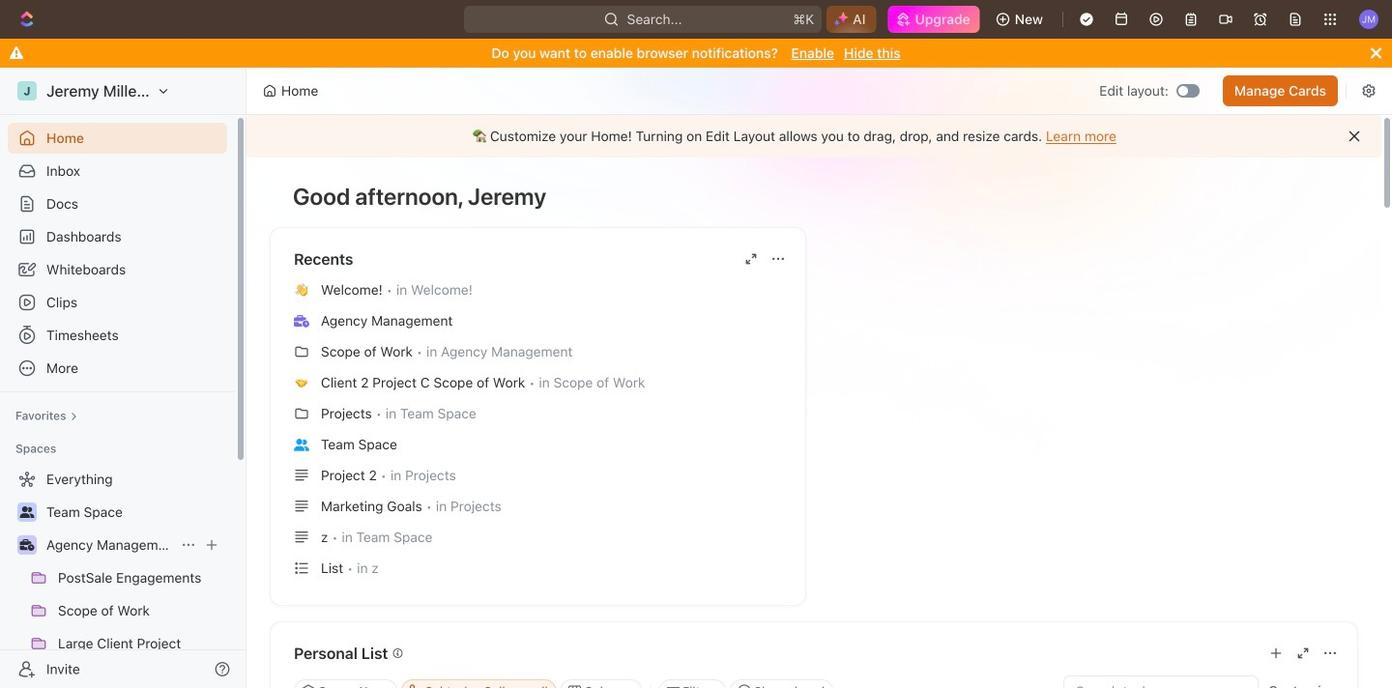 Task type: vqa. For each thing, say whether or not it's contained in the screenshot.
J, , 'ELEMENT'
no



Task type: describe. For each thing, give the bounding box(es) containing it.
sidebar navigation
[[0, 68, 250, 689]]

business time image
[[20, 540, 34, 551]]

tree inside sidebar navigation
[[8, 464, 227, 689]]

jeremy miller's workspace, , element
[[17, 81, 37, 101]]

user group image
[[20, 507, 34, 518]]

user group image
[[294, 439, 309, 451]]



Task type: locate. For each thing, give the bounding box(es) containing it.
business time image
[[294, 315, 309, 327]]

tree
[[8, 464, 227, 689]]

alert
[[247, 115, 1382, 158]]



